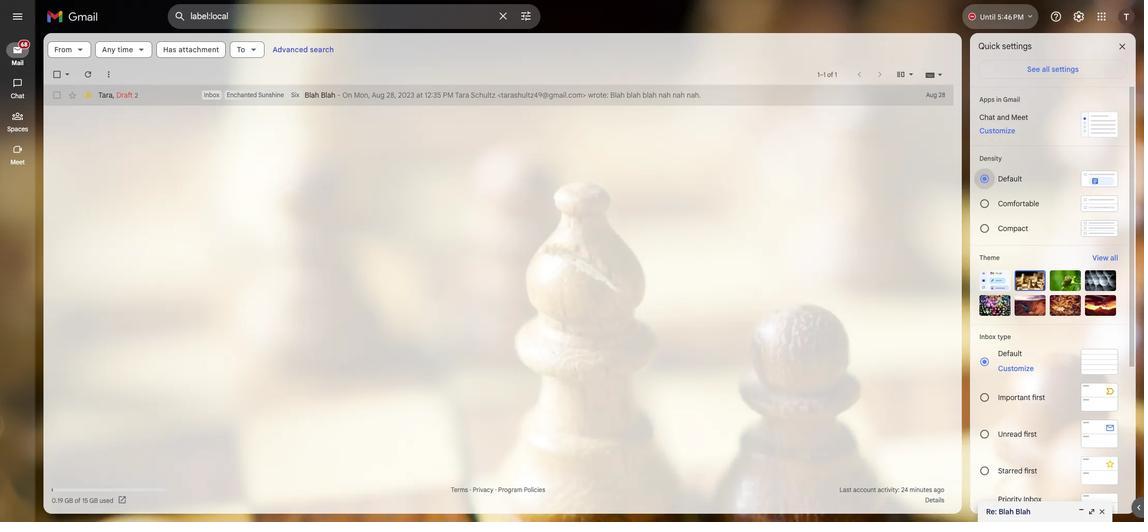 Task type: describe. For each thing, give the bounding box(es) containing it.
blah down priority
[[999, 508, 1014, 517]]

chat for chat
[[11, 92, 24, 100]]

any time
[[102, 45, 133, 54]]

chat for chat and meet customize
[[980, 113, 995, 122]]

1 horizontal spatial tara
[[455, 91, 469, 100]]

unread first
[[998, 430, 1037, 439]]

advanced search button
[[269, 40, 338, 59]]

has
[[163, 45, 177, 54]]

terms
[[451, 487, 468, 495]]

six
[[291, 91, 300, 99]]

wrote:
[[588, 91, 609, 100]]

details link
[[926, 497, 945, 505]]

gmail
[[1003, 96, 1020, 104]]

support image
[[1050, 10, 1063, 23]]

details
[[926, 497, 945, 505]]

theme
[[980, 254, 1000, 262]]

advanced search options image
[[516, 6, 536, 26]]

inbox for inbox type
[[980, 333, 996, 341]]

1 horizontal spatial of
[[828, 71, 833, 78]]

program policies link
[[498, 487, 545, 495]]

blah left -
[[321, 91, 335, 100]]

has attachment
[[163, 45, 219, 54]]

2 default from the top
[[998, 350, 1022, 359]]

pm
[[443, 91, 454, 100]]

unread
[[998, 430, 1022, 439]]

15
[[82, 497, 88, 505]]

important first
[[998, 393, 1045, 403]]

chat and meet customize
[[980, 113, 1028, 136]]

inbox for inbox
[[204, 91, 220, 99]]

2 horizontal spatial inbox
[[1024, 495, 1042, 505]]

1 default from the top
[[998, 175, 1022, 184]]

enchanted
[[227, 91, 257, 99]]

activity:
[[878, 487, 900, 495]]

policies
[[524, 487, 545, 495]]

from
[[54, 45, 72, 54]]

type
[[998, 333, 1011, 341]]

quick settings
[[979, 41, 1032, 52]]

1 – 1 of 1
[[818, 71, 837, 78]]

28
[[939, 91, 946, 99]]

68 link
[[6, 40, 30, 58]]

see all settings
[[1027, 65, 1079, 74]]

spaces heading
[[0, 125, 35, 134]]

on
[[343, 91, 352, 100]]

has attachment button
[[157, 41, 226, 58]]

inbox type
[[980, 333, 1011, 341]]

1 horizontal spatial aug
[[926, 91, 937, 99]]

0 horizontal spatial tara
[[98, 90, 113, 100]]

spaces
[[7, 125, 28, 133]]

to button
[[230, 41, 264, 58]]

refresh image
[[83, 69, 93, 80]]

last
[[840, 487, 852, 495]]

meet inside chat and meet customize
[[1012, 113, 1028, 122]]

in
[[997, 96, 1002, 104]]

main content containing from
[[43, 33, 962, 515]]

aug 28
[[926, 91, 946, 99]]

2 blah from the left
[[643, 91, 657, 100]]

apps
[[980, 96, 995, 104]]

enchanted sunshine
[[227, 91, 284, 99]]

close image
[[1098, 508, 1107, 517]]

toggle split pane mode image
[[896, 69, 906, 80]]

1 blah from the left
[[627, 91, 641, 100]]

time
[[118, 45, 133, 54]]

apps in gmail
[[980, 96, 1020, 104]]

0.19 gb of 15 gb used
[[52, 497, 113, 505]]

density
[[980, 155, 1002, 163]]

minimize image
[[1078, 508, 1086, 517]]

display density element
[[980, 155, 1118, 163]]

1 vertical spatial customize
[[998, 365, 1034, 374]]

footer containing terms
[[43, 486, 954, 506]]

from button
[[48, 41, 91, 58]]

search
[[310, 45, 334, 54]]

navigation containing mail
[[0, 33, 36, 523]]

all for see
[[1042, 65, 1050, 74]]

schultz
[[471, 91, 496, 100]]

clear search image
[[493, 6, 514, 26]]

customize button for chat and meet
[[973, 125, 1022, 137]]

3 1 from the left
[[835, 71, 837, 78]]

view all
[[1093, 254, 1118, 263]]

sunshine
[[258, 91, 284, 99]]

mail
[[12, 59, 24, 67]]

gmail image
[[47, 6, 103, 27]]

mail heading
[[0, 59, 35, 67]]

view all button
[[1087, 252, 1125, 265]]

customize inside chat and meet customize
[[980, 126, 1016, 136]]

28,
[[387, 91, 396, 100]]



Task type: vqa. For each thing, say whether or not it's contained in the screenshot.
Klo
no



Task type: locate. For each thing, give the bounding box(es) containing it.
24
[[902, 487, 908, 495]]

all inside button
[[1111, 254, 1118, 263]]

0 horizontal spatial ·
[[470, 487, 471, 495]]

1 vertical spatial inbox
[[980, 333, 996, 341]]

0 horizontal spatial settings
[[1002, 41, 1032, 52]]

settings right the see
[[1052, 65, 1079, 74]]

main menu image
[[11, 10, 24, 23]]

0 vertical spatial of
[[828, 71, 833, 78]]

all
[[1042, 65, 1050, 74], [1111, 254, 1118, 263]]

1 gb from the left
[[65, 497, 73, 505]]

1 horizontal spatial settings
[[1052, 65, 1079, 74]]

see
[[1027, 65, 1040, 74]]

starred first
[[998, 467, 1038, 476]]

terms link
[[451, 487, 468, 495]]

customize button down and
[[973, 125, 1022, 137]]

inbox inside row
[[204, 91, 220, 99]]

0 horizontal spatial nah
[[659, 91, 671, 100]]

0 vertical spatial default
[[998, 175, 1022, 184]]

blah right six
[[305, 91, 319, 100]]

row
[[43, 85, 954, 106]]

1 horizontal spatial all
[[1111, 254, 1118, 263]]

first for starred first
[[1025, 467, 1038, 476]]

draft
[[116, 90, 133, 100]]

0 vertical spatial chat
[[11, 92, 24, 100]]

2 nah from the left
[[673, 91, 685, 100]]

customize down and
[[980, 126, 1016, 136]]

1 1 from the left
[[818, 71, 820, 78]]

2023
[[398, 91, 415, 100]]

1 horizontal spatial 1
[[824, 71, 826, 78]]

·
[[470, 487, 471, 495], [495, 487, 497, 495]]

Search in mail text field
[[191, 11, 491, 22]]

0 horizontal spatial 1
[[818, 71, 820, 78]]

nah.
[[687, 91, 701, 100]]

1 horizontal spatial gb
[[89, 497, 98, 505]]

search in mail image
[[171, 7, 190, 26]]

meet heading
[[0, 158, 35, 167]]

settings inside the quick settings element
[[1002, 41, 1032, 52]]

priority inbox
[[998, 495, 1042, 505]]

more image
[[104, 69, 114, 80]]

meet right and
[[1012, 113, 1028, 122]]

privacy
[[473, 487, 494, 495]]

1 vertical spatial customize button
[[992, 363, 1040, 375]]

account
[[853, 487, 876, 495]]

meet inside heading
[[10, 158, 25, 166]]

first right unread
[[1024, 430, 1037, 439]]

nah
[[659, 91, 671, 100], [673, 91, 685, 100]]

1 · from the left
[[470, 487, 471, 495]]

1 horizontal spatial meet
[[1012, 113, 1028, 122]]

aug left 28 in the top right of the page
[[926, 91, 937, 99]]

mon,
[[354, 91, 370, 100]]

0 horizontal spatial of
[[75, 497, 81, 505]]

gb
[[65, 497, 73, 505], [89, 497, 98, 505]]

of left 15
[[75, 497, 81, 505]]

0 vertical spatial first
[[1032, 393, 1045, 403]]

2 1 from the left
[[824, 71, 826, 78]]

gb right 0.19
[[65, 497, 73, 505]]

any time button
[[95, 41, 152, 58]]

advanced search
[[273, 45, 334, 54]]

of inside footer
[[75, 497, 81, 505]]

to
[[237, 45, 245, 54]]

0.19
[[52, 497, 63, 505]]

all right view
[[1111, 254, 1118, 263]]

2 gb from the left
[[89, 497, 98, 505]]

terms · privacy · program policies
[[451, 487, 545, 495]]

all right the see
[[1042, 65, 1050, 74]]

quick
[[979, 41, 1000, 52]]

,
[[113, 90, 114, 100]]

settings inside see all settings button
[[1052, 65, 1079, 74]]

· right privacy link
[[495, 487, 497, 495]]

of right –
[[828, 71, 833, 78]]

priority
[[998, 495, 1022, 505]]

re: blah blah
[[986, 508, 1031, 517]]

chat heading
[[0, 92, 35, 100]]

chat inside heading
[[11, 92, 24, 100]]

<tarashultz49@gmail.com>
[[497, 91, 586, 100]]

theme element
[[980, 253, 1000, 264]]

starred
[[998, 467, 1023, 476]]

quick settings element
[[979, 41, 1032, 60]]

default up comfortable
[[998, 175, 1022, 184]]

1 vertical spatial meet
[[10, 158, 25, 166]]

gb right 15
[[89, 497, 98, 505]]

default down the type
[[998, 350, 1022, 359]]

select input tool image
[[937, 71, 943, 79]]

tara left 'draft'
[[98, 90, 113, 100]]

0 vertical spatial customize
[[980, 126, 1016, 136]]

chat left and
[[980, 113, 995, 122]]

customize up important
[[998, 365, 1034, 374]]

tara
[[98, 90, 113, 100], [455, 91, 469, 100]]

68
[[21, 41, 27, 48]]

blah left nah.
[[643, 91, 657, 100]]

chat inside chat and meet customize
[[980, 113, 995, 122]]

all for view
[[1111, 254, 1118, 263]]

0 horizontal spatial inbox
[[204, 91, 220, 99]]

at
[[416, 91, 423, 100]]

0 horizontal spatial gb
[[65, 497, 73, 505]]

0 horizontal spatial blah
[[627, 91, 641, 100]]

0 vertical spatial inbox
[[204, 91, 220, 99]]

· right terms at the bottom left of the page
[[470, 487, 471, 495]]

1 vertical spatial first
[[1024, 430, 1037, 439]]

ago
[[934, 487, 945, 495]]

blah right wrote: at top right
[[611, 91, 625, 100]]

1 vertical spatial all
[[1111, 254, 1118, 263]]

customize button for default
[[992, 363, 1040, 375]]

aug left 28,
[[372, 91, 385, 100]]

2 vertical spatial first
[[1025, 467, 1038, 476]]

last account activity: 24 minutes ago details
[[840, 487, 945, 505]]

compact
[[998, 224, 1028, 234]]

-
[[337, 91, 341, 100]]

2 horizontal spatial 1
[[835, 71, 837, 78]]

first right starred
[[1025, 467, 1038, 476]]

blah blah - on mon, aug 28, 2023 at 12:35 pm tara schultz <tarashultz49@gmail.com> wrote: blah blah blah nah nah nah.
[[305, 91, 701, 100]]

settings right 'quick' at the right of page
[[1002, 41, 1032, 52]]

footer
[[43, 486, 954, 506]]

see all settings button
[[979, 60, 1128, 79]]

1 vertical spatial of
[[75, 497, 81, 505]]

inbox left enchanted
[[204, 91, 220, 99]]

first right important
[[1032, 393, 1045, 403]]

default
[[998, 175, 1022, 184], [998, 350, 1022, 359]]

any
[[102, 45, 116, 54]]

1 horizontal spatial inbox
[[980, 333, 996, 341]]

customize button up important
[[992, 363, 1040, 375]]

meet
[[1012, 113, 1028, 122], [10, 158, 25, 166]]

comfortable
[[998, 199, 1040, 209]]

1 vertical spatial settings
[[1052, 65, 1079, 74]]

re:
[[986, 508, 997, 517]]

tara , draft 2
[[98, 90, 138, 100]]

2 vertical spatial inbox
[[1024, 495, 1042, 505]]

0 vertical spatial meet
[[1012, 113, 1028, 122]]

blah down priority inbox
[[1016, 508, 1031, 517]]

view
[[1093, 254, 1109, 263]]

blah right wrote: at top right
[[627, 91, 641, 100]]

2 · from the left
[[495, 487, 497, 495]]

None checkbox
[[52, 69, 62, 80], [52, 90, 62, 100], [52, 69, 62, 80], [52, 90, 62, 100]]

1 horizontal spatial chat
[[980, 113, 995, 122]]

meet down the spaces heading
[[10, 158, 25, 166]]

1 nah from the left
[[659, 91, 671, 100]]

settings
[[1002, 41, 1032, 52], [1052, 65, 1079, 74]]

tara right "pm"
[[455, 91, 469, 100]]

advanced
[[273, 45, 308, 54]]

first for unread first
[[1024, 430, 1037, 439]]

1
[[818, 71, 820, 78], [824, 71, 826, 78], [835, 71, 837, 78]]

0 vertical spatial all
[[1042, 65, 1050, 74]]

important
[[998, 393, 1031, 403]]

0 vertical spatial customize button
[[973, 125, 1022, 137]]

1 horizontal spatial ·
[[495, 487, 497, 495]]

navigation
[[0, 33, 36, 523]]

settings image
[[1073, 10, 1085, 23]]

blah
[[627, 91, 641, 100], [643, 91, 657, 100]]

main content
[[43, 33, 962, 515]]

0 vertical spatial settings
[[1002, 41, 1032, 52]]

0 horizontal spatial aug
[[372, 91, 385, 100]]

first for important first
[[1032, 393, 1045, 403]]

privacy link
[[473, 487, 494, 495]]

chat down mail heading
[[11, 92, 24, 100]]

attachment
[[178, 45, 219, 54]]

row containing tara
[[43, 85, 954, 106]]

0 horizontal spatial all
[[1042, 65, 1050, 74]]

0 horizontal spatial meet
[[10, 158, 25, 166]]

0 horizontal spatial chat
[[11, 92, 24, 100]]

1 horizontal spatial nah
[[673, 91, 685, 100]]

and
[[997, 113, 1010, 122]]

all inside button
[[1042, 65, 1050, 74]]

customize
[[980, 126, 1016, 136], [998, 365, 1034, 374]]

Search in mail search field
[[168, 4, 541, 29]]

customize button
[[973, 125, 1022, 137], [992, 363, 1040, 375]]

minutes
[[910, 487, 932, 495]]

used
[[100, 497, 113, 505]]

1 vertical spatial chat
[[980, 113, 995, 122]]

follow link to manage storage image
[[118, 496, 128, 506]]

inbox type element
[[980, 333, 1118, 341]]

1 vertical spatial default
[[998, 350, 1022, 359]]

inbox
[[204, 91, 220, 99], [980, 333, 996, 341], [1024, 495, 1042, 505]]

–
[[820, 71, 824, 78]]

aug
[[372, 91, 385, 100], [926, 91, 937, 99]]

program
[[498, 487, 522, 495]]

12:35
[[425, 91, 441, 100]]

2
[[135, 91, 138, 99]]

first
[[1032, 393, 1045, 403], [1024, 430, 1037, 439], [1025, 467, 1038, 476]]

inbox left the type
[[980, 333, 996, 341]]

1 horizontal spatial blah
[[643, 91, 657, 100]]

pop out image
[[1088, 508, 1096, 517]]

inbox right priority
[[1024, 495, 1042, 505]]



